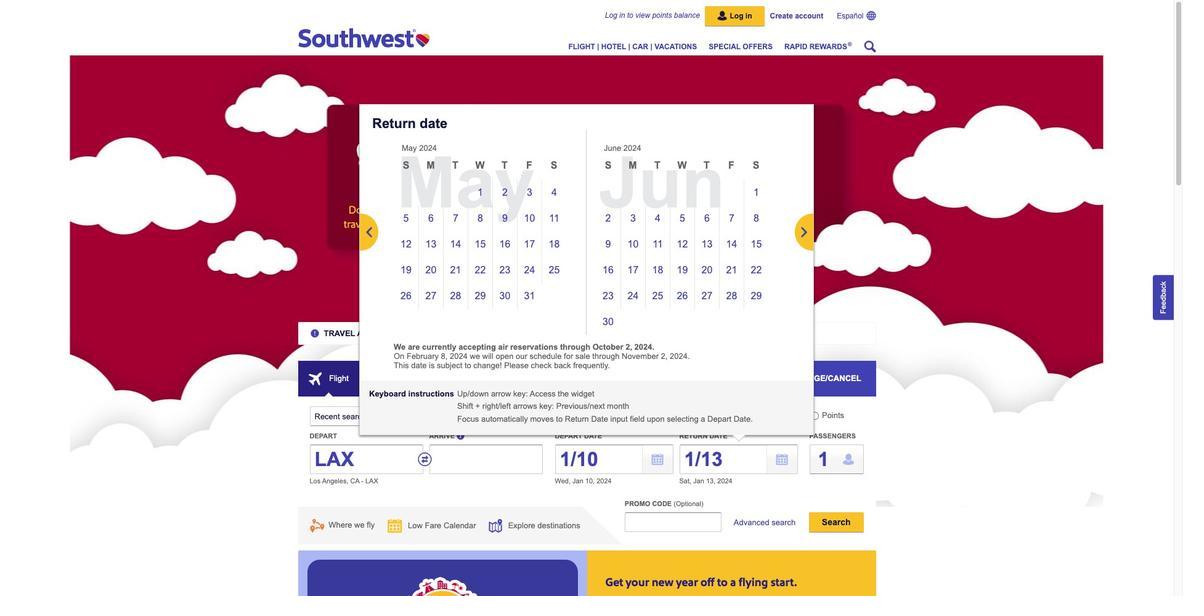 Task type: describe. For each thing, give the bounding box(es) containing it.
taxes
[[734, 226, 749, 234]]

check in button
[[560, 361, 647, 397]]

1 vertical spatial date
[[584, 433, 602, 440]]

promo code (optional)
[[625, 500, 704, 508]]

select
[[725, 200, 741, 208]]

flight status
[[681, 374, 743, 384]]

code
[[734, 191, 748, 200]]

thursday cell for jun
[[695, 154, 719, 180]]

in
[[619, 11, 625, 20]]

frequently.
[[573, 361, 610, 370]]

*use
[[699, 191, 712, 200]]

angeles,
[[322, 478, 349, 485]]

vacations button
[[480, 361, 560, 397]]

2 vertical spatial date
[[710, 433, 728, 440]]

s for sunday cell corresponding to may
[[403, 160, 409, 171]]

0 horizontal spatial 2,
[[626, 343, 632, 352]]

between
[[762, 200, 786, 208]]

flights
[[743, 200, 760, 208]]

apply.
[[699, 217, 715, 226]]

off
[[637, 197, 649, 211]]

govt.
[[719, 226, 733, 234]]

don't
[[349, 203, 374, 218]]

depart for depart
[[310, 433, 337, 440]]

travel inside don't miss the wow-est travel deals all week long.
[[344, 218, 369, 232]]

week
[[411, 218, 436, 232]]

tab list containing flight
[[298, 361, 876, 411]]

subject
[[437, 361, 462, 370]]

in
[[625, 374, 634, 384]]

wow-
[[417, 203, 444, 218]]

book by thursday link
[[699, 163, 791, 182]]

arrow
[[491, 390, 511, 399]]

m for jun
[[629, 160, 637, 171]]

*use promo code wow by 1/11/24 for travel on select flights between 1/30-5/22/24. restr., excl., & blackouts apply. seats/days lmtd. discount applied before govt. taxes and fees.
[[699, 191, 811, 234]]

0 vertical spatial date
[[420, 116, 448, 131]]

Depart Date in mm/dd/yyyy format, valid dates from Jan 9, 2024 to Oct 2, 2024. To use a date picker press the down arrow. text field
[[555, 445, 673, 475]]

3 t from the left
[[655, 160, 661, 171]]

m for may
[[427, 160, 435, 171]]

june
[[604, 144, 621, 153]]

date inside keyboard instructions up/down arrow key: access the widget shift + right/left arrows key: previous/next month focus automatically moves to return date input field upon selecting a depart date.
[[591, 415, 608, 424]]

friday cell for may
[[517, 154, 542, 180]]

sunday cell for may
[[394, 154, 418, 180]]

&
[[773, 208, 778, 217]]

wow inside *use promo code wow by 1/11/24 for travel on select flights between 1/30-5/22/24. restr., excl., & blackouts apply. seats/days lmtd. discount applied before govt. taxes and fees.
[[750, 191, 767, 200]]

balance
[[674, 11, 700, 20]]

0 horizontal spatial return
[[372, 116, 416, 131]]

travel
[[324, 329, 355, 338]]

lax
[[365, 478, 378, 485]]

all
[[398, 218, 409, 232]]

lmtd.
[[747, 217, 762, 226]]

hotel
[[392, 374, 411, 384]]

week of wow image
[[357, 120, 449, 197]]

est
[[444, 203, 457, 218]]

0 vertical spatial by
[[732, 168, 741, 177]]

to inside we are currently accepting air reservations through october 2, 2024. on february 8, 2024 we will open our schedule for sale through november 2, 2024. this date is subject to change! please check back frequently.
[[465, 361, 471, 370]]

we
[[470, 352, 480, 361]]

date.
[[734, 415, 753, 424]]

points
[[652, 11, 672, 20]]

2024 inside we are currently accepting air reservations through october 2, 2024. on february 8, 2024 we will open our schedule for sale through november 2, 2024. this date is subject to change! please check back frequently.
[[450, 352, 468, 361]]

passengers
[[810, 433, 856, 440]]

wed,
[[555, 478, 571, 485]]

flight for flight
[[329, 374, 349, 384]]

promo
[[625, 500, 650, 508]]

october
[[593, 343, 623, 352]]

los angeles, ca - lax
[[310, 478, 378, 485]]

travel inside *use promo code wow by 1/11/24 for travel on select flights between 1/30-5/22/24. restr., excl., & blackouts apply. seats/days lmtd. discount applied before govt. taxes and fees.
[[699, 200, 714, 208]]

instructions
[[408, 390, 454, 399]]

on
[[716, 200, 723, 208]]

seats/days
[[717, 217, 746, 226]]

previous/next
[[556, 402, 605, 411]]

reservations
[[510, 343, 558, 352]]

flight status button
[[647, 361, 755, 397]]

travel advisory:
[[324, 329, 401, 338]]

for inside we are currently accepting air reservations through october 2, 2024. on february 8, 2024 we will open our schedule for sale through november 2, 2024. this date is subject to change! please check back frequently.
[[564, 352, 573, 361]]

book by thursday
[[710, 168, 780, 177]]

check
[[531, 361, 552, 370]]

8,
[[441, 352, 448, 361]]

car
[[456, 374, 469, 384]]

may for may 2024
[[402, 144, 417, 153]]

wednesday cell for may
[[468, 154, 492, 180]]

monday cell for may
[[418, 154, 443, 180]]

Recent searches text field
[[310, 407, 427, 426]]

-
[[361, 478, 364, 485]]

Return date in mm/dd/yyyy format, valid dates from Jan 10, 2024 to Oct 2, 2024. To use a date picker press the down arrow. text field
[[679, 445, 798, 475]]

10,
[[585, 478, 595, 485]]

saturday cell for jun
[[744, 154, 769, 180]]

february
[[407, 352, 439, 361]]

by inside *use promo code wow by 1/11/24 for travel on select flights between 1/30-5/22/24. restr., excl., & blackouts apply. seats/days lmtd. discount applied before govt. taxes and fees.
[[769, 191, 776, 200]]

1 t from the left
[[452, 160, 458, 171]]

jan for sat,
[[693, 478, 704, 485]]

shift
[[457, 402, 473, 411]]

miss
[[376, 203, 397, 218]]

flight button
[[298, 361, 360, 397]]

s for "saturday" cell associated with may
[[551, 160, 557, 171]]

13,
[[706, 478, 716, 485]]

4 t from the left
[[704, 160, 710, 171]]

discount
[[763, 217, 789, 226]]

hotel button
[[360, 361, 421, 397]]

will
[[482, 352, 494, 361]]

may 2024
[[402, 144, 437, 153]]

sat, jan 13, 2024
[[679, 478, 733, 485]]

up
[[575, 117, 599, 141]]

and
[[750, 226, 761, 234]]

focus
[[457, 415, 479, 424]]



Task type: locate. For each thing, give the bounding box(es) containing it.
friday cell
[[517, 154, 542, 180], [719, 154, 744, 180]]

0 horizontal spatial by
[[732, 168, 741, 177]]

arrows
[[513, 402, 537, 411]]

1 vertical spatial date
[[411, 361, 427, 370]]

depart right a
[[708, 415, 732, 424]]

field
[[630, 415, 645, 424]]

0 horizontal spatial key:
[[513, 390, 528, 399]]

tuesday cell for may
[[443, 154, 468, 180]]

1 m from the left
[[427, 160, 435, 171]]

1 horizontal spatial f
[[729, 160, 735, 171]]

0 horizontal spatial m
[[427, 160, 435, 171]]

change/cancel
[[791, 374, 861, 384]]

1 horizontal spatial return
[[565, 415, 589, 424]]

by
[[732, 168, 741, 177], [769, 191, 776, 200]]

2 tuesday cell from the left
[[645, 154, 670, 180]]

wednesday cell for jun
[[670, 154, 695, 180]]

through up check
[[592, 352, 620, 361]]

date up return date in mm/dd/yyyy format, valid dates from jan 10, 2024 to oct 2, 2024. to use a date picker press the down arrow. text field
[[710, 433, 728, 440]]

return date up the may 2024 at left top
[[372, 116, 448, 131]]

2 horizontal spatial return
[[679, 433, 708, 440]]

1 vertical spatial by
[[769, 191, 776, 200]]

2 flight from the left
[[681, 374, 710, 384]]

w for may
[[475, 160, 485, 171]]

jan for wed,
[[573, 478, 584, 485]]

m down the may 2024 at left top
[[427, 160, 435, 171]]

thursday
[[744, 168, 780, 177]]

2 s from the left
[[551, 160, 557, 171]]

sunday cell down the may 2024 at left top
[[394, 154, 418, 180]]

1 vertical spatial the
[[558, 390, 569, 399]]

1 horizontal spatial flight
[[681, 374, 710, 384]]

may
[[397, 144, 535, 222], [402, 144, 417, 153]]

1 vertical spatial return
[[565, 415, 589, 424]]

to inside keyboard instructions up/down arrow key: access the widget shift + right/left arrows key: previous/next month focus automatically moves to return date input field upon selecting a depart date.
[[556, 415, 563, 424]]

upon
[[647, 415, 665, 424]]

before
[[699, 226, 717, 234]]

None text field
[[625, 513, 722, 533]]

depart down keyboard instructions up/down arrow key: access the widget shift + right/left arrows key: previous/next month focus automatically moves to return date input field upon selecting a depart date.
[[555, 433, 582, 440]]

depart for depart date
[[555, 433, 582, 440]]

depart up "los"
[[310, 433, 337, 440]]

monday cell down the may 2024 at left top
[[418, 154, 443, 180]]

return inside keyboard instructions up/down arrow key: access the widget shift + right/left arrows key: previous/next month focus automatically moves to return date input field upon selecting a depart date.
[[565, 415, 589, 424]]

jan
[[573, 478, 584, 485], [693, 478, 704, 485]]

1 horizontal spatial thursday cell
[[695, 154, 719, 180]]

0 horizontal spatial depart
[[310, 433, 337, 440]]

depart date
[[555, 433, 602, 440]]

return date down a
[[679, 433, 728, 440]]

0 horizontal spatial sunday cell
[[394, 154, 418, 180]]

don't miss the wow-est travel deals all week long.
[[344, 203, 462, 232]]

los
[[310, 478, 321, 485]]

tuesday cell
[[443, 154, 468, 180], [645, 154, 670, 180]]

1 horizontal spatial saturday cell
[[744, 154, 769, 180]]

f for jun
[[729, 160, 735, 171]]

1 horizontal spatial depart
[[555, 433, 582, 440]]

0 horizontal spatial wednesday cell
[[468, 154, 492, 180]]

2 t from the left
[[502, 160, 508, 171]]

depart inside keyboard instructions up/down arrow key: access the widget shift + right/left arrows key: previous/next month focus automatically moves to return date input field upon selecting a depart date.
[[708, 415, 732, 424]]

change/cancel button
[[755, 361, 876, 397]]

1 horizontal spatial wednesday cell
[[670, 154, 695, 180]]

base
[[652, 197, 673, 211]]

round
[[453, 411, 477, 420]]

f for may
[[526, 160, 532, 171]]

2024. right october
[[635, 343, 655, 352]]

wow
[[781, 123, 813, 139], [750, 191, 767, 200]]

2024
[[419, 144, 437, 153], [624, 144, 641, 153], [450, 352, 468, 361], [597, 478, 612, 485], [718, 478, 733, 485]]

return up the may 2024 at left top
[[372, 116, 416, 131]]

schedule
[[530, 352, 562, 361]]

return down a
[[679, 433, 708, 440]]

tuesday cell for jun
[[645, 154, 670, 180]]

flight down travel
[[329, 374, 349, 384]]

open
[[496, 352, 514, 361]]

input
[[610, 415, 628, 424]]

the inside keyboard instructions up/down arrow key: access the widget shift + right/left arrows key: previous/next month focus automatically moves to return date input field upon selecting a depart date.
[[558, 390, 569, 399]]

blackouts
[[780, 208, 807, 217]]

0 vertical spatial for
[[801, 191, 809, 200]]

1 horizontal spatial 2024.
[[670, 352, 690, 361]]

2 jan from the left
[[693, 478, 704, 485]]

1 f from the left
[[526, 160, 532, 171]]

1/30-
[[699, 208, 714, 217]]

1 w from the left
[[475, 160, 485, 171]]

wednesday cell
[[468, 154, 492, 180], [670, 154, 695, 180]]

1 horizontal spatial w
[[678, 160, 687, 171]]

1 may from the left
[[397, 144, 535, 222]]

fares*
[[637, 211, 663, 226]]

2 sunday cell from the left
[[596, 154, 621, 180]]

1 vertical spatial travel
[[344, 218, 369, 232]]

1 s from the left
[[403, 160, 409, 171]]

1 friday cell from the left
[[517, 154, 542, 180]]

0 horizontal spatial jan
[[573, 478, 584, 485]]

1 thursday cell from the left
[[492, 154, 517, 180]]

1 tuesday cell from the left
[[443, 154, 468, 180]]

one-way
[[511, 411, 543, 420]]

2024. up the flight status
[[670, 352, 690, 361]]

wed, jan 10, 2024
[[555, 478, 612, 485]]

vacations
[[515, 374, 550, 384]]

s
[[403, 160, 409, 171], [551, 160, 557, 171], [605, 160, 612, 171], [753, 160, 760, 171]]

by right book
[[732, 168, 741, 177]]

return date
[[372, 116, 448, 131], [679, 433, 728, 440]]

return down previous/next
[[565, 415, 589, 424]]

code
[[652, 500, 672, 508]]

2 w from the left
[[678, 160, 687, 171]]

sat,
[[679, 478, 692, 485]]

2 vertical spatial return
[[679, 433, 708, 440]]

1 horizontal spatial tuesday cell
[[645, 154, 670, 180]]

the left widget
[[558, 390, 569, 399]]

0 horizontal spatial return date
[[372, 116, 448, 131]]

navigation
[[298, 27, 876, 52]]

1 sunday cell from the left
[[394, 154, 418, 180]]

to right moves at the left bottom of page
[[556, 415, 563, 424]]

tab list
[[298, 361, 876, 411]]

1 horizontal spatial sunday cell
[[596, 154, 621, 180]]

2 horizontal spatial depart
[[708, 415, 732, 424]]

m
[[427, 160, 435, 171], [629, 160, 637, 171]]

0 horizontal spatial flight
[[329, 374, 349, 384]]

tuesday cell up est
[[443, 154, 468, 180]]

date inside we are currently accepting air reservations through october 2, 2024. on february 8, 2024 we will open our schedule for sale through november 2, 2024. this date is subject to change! please check back frequently.
[[411, 361, 427, 370]]

2 saturday cell from the left
[[744, 154, 769, 180]]

0 horizontal spatial 2024.
[[635, 343, 655, 352]]

0 vertical spatial travel
[[699, 200, 714, 208]]

moves
[[530, 415, 554, 424]]

month
[[607, 402, 629, 411]]

one-
[[511, 411, 528, 420]]

0 horizontal spatial f
[[526, 160, 532, 171]]

to inside banner
[[627, 11, 633, 20]]

1 vertical spatial return date
[[679, 433, 728, 440]]

1 jan from the left
[[573, 478, 584, 485]]

status
[[712, 374, 743, 384]]

0 vertical spatial key:
[[513, 390, 528, 399]]

accepting
[[459, 343, 496, 352]]

trip
[[479, 411, 490, 420]]

is
[[429, 361, 435, 370]]

applied
[[790, 217, 811, 226]]

1 vertical spatial key:
[[539, 402, 554, 411]]

friday cell for jun
[[719, 154, 744, 180]]

please
[[504, 361, 529, 370]]

monday cell for jun
[[621, 154, 645, 180]]

1 horizontal spatial m
[[629, 160, 637, 171]]

0 horizontal spatial w
[[475, 160, 485, 171]]

long.
[[438, 218, 462, 232]]

1 vertical spatial wow
[[750, 191, 767, 200]]

saturday cell for may
[[542, 154, 566, 180]]

sunday cell down june
[[596, 154, 621, 180]]

the right miss
[[400, 203, 415, 218]]

1 horizontal spatial monday cell
[[621, 154, 645, 180]]

travel left deals
[[344, 218, 369, 232]]

0 horizontal spatial saturday cell
[[542, 154, 566, 180]]

0 vertical spatial return date
[[372, 116, 448, 131]]

2 f from the left
[[729, 160, 735, 171]]

by left 1/11/24
[[769, 191, 776, 200]]

f
[[526, 160, 532, 171], [729, 160, 735, 171]]

through up back
[[560, 343, 590, 352]]

m down june 2024
[[629, 160, 637, 171]]

log
[[605, 11, 617, 20]]

automatically
[[481, 415, 528, 424]]

monday cell down june 2024
[[621, 154, 645, 180]]

thursday cell
[[492, 154, 517, 180], [695, 154, 719, 180]]

1 horizontal spatial wow
[[781, 123, 813, 139]]

w for jun
[[678, 160, 687, 171]]

thursday cell for may
[[492, 154, 517, 180]]

view
[[635, 11, 650, 20]]

book
[[710, 168, 730, 177]]

1 horizontal spatial through
[[592, 352, 620, 361]]

sale
[[576, 352, 590, 361]]

2 may from the left
[[402, 144, 417, 153]]

the inside don't miss the wow-est travel deals all week long.
[[400, 203, 415, 218]]

for left sale
[[564, 352, 573, 361]]

for right 1/11/24
[[801, 191, 809, 200]]

access
[[530, 390, 556, 399]]

+
[[476, 402, 480, 411]]

2 friday cell from the left
[[719, 154, 744, 180]]

change!
[[474, 361, 502, 370]]

3 s from the left
[[605, 160, 612, 171]]

s for jun's "saturday" cell
[[753, 160, 760, 171]]

2 monday cell from the left
[[621, 154, 645, 180]]

1 wednesday cell from the left
[[468, 154, 492, 180]]

1 horizontal spatial 2,
[[661, 352, 668, 361]]

keyboard instructions up/down arrow key: access the widget shift + right/left arrows key: previous/next month focus automatically moves to return date input field upon selecting a depart date.
[[369, 390, 753, 424]]

to up car
[[465, 361, 471, 370]]

4 s from the left
[[753, 160, 760, 171]]

sunday cell
[[394, 154, 418, 180], [596, 154, 621, 180]]

1 monday cell from the left
[[418, 154, 443, 180]]

1 vertical spatial for
[[564, 352, 573, 361]]

1 horizontal spatial key:
[[539, 402, 554, 411]]

0 horizontal spatial tuesday cell
[[443, 154, 468, 180]]

1 horizontal spatial return date
[[679, 433, 728, 440]]

1 flight from the left
[[329, 374, 349, 384]]

promo
[[714, 191, 733, 200]]

log in to view points balance banner
[[298, 0, 876, 55]]

0 horizontal spatial monday cell
[[418, 154, 443, 180]]

tuesday cell up base
[[645, 154, 670, 180]]

deals
[[372, 218, 396, 232]]

s for sunday cell corresponding to jun
[[605, 160, 612, 171]]

date left is
[[411, 361, 427, 370]]

1 saturday cell from the left
[[542, 154, 566, 180]]

arrive
[[429, 433, 455, 440]]

date up the may 2024 at left top
[[420, 116, 448, 131]]

date up depart date in mm/dd/yyyy format, valid dates from jan 9, 2024 to oct 2, 2024. to use a date picker press the down arrow. text field
[[584, 433, 602, 440]]

Passengers count. Opens flyout. text field
[[810, 445, 864, 475]]

fees.
[[763, 226, 776, 234]]

2, right october
[[626, 343, 632, 352]]

we are currently accepting air reservations through october 2, 2024. on february 8, 2024 we will open our schedule for sale through november 2, 2024. this date is subject to change! please check back frequently.
[[394, 343, 690, 370]]

1 horizontal spatial by
[[769, 191, 776, 200]]

a
[[701, 415, 705, 424]]

2, right november
[[661, 352, 668, 361]]

2 wednesday cell from the left
[[670, 154, 695, 180]]

saturday cell
[[542, 154, 566, 180], [744, 154, 769, 180]]

flight for flight status
[[681, 374, 710, 384]]

1 horizontal spatial travel
[[699, 200, 714, 208]]

2 thursday cell from the left
[[695, 154, 719, 180]]

restr.,
[[739, 208, 756, 217]]

flight left status
[[681, 374, 710, 384]]

back
[[554, 361, 571, 370]]

Depart text field
[[310, 445, 423, 475]]

0 vertical spatial date
[[591, 415, 608, 424]]

1 horizontal spatial the
[[558, 390, 569, 399]]

jan left 13,
[[693, 478, 704, 485]]

right/left
[[482, 402, 511, 411]]

to right the 'in'
[[627, 11, 633, 20]]

0 horizontal spatial travel
[[344, 218, 369, 232]]

june 2024
[[604, 144, 641, 153]]

jun
[[599, 144, 725, 222]]

this
[[394, 361, 409, 370]]

ca
[[350, 478, 359, 485]]

2 m from the left
[[629, 160, 637, 171]]

0 horizontal spatial friday cell
[[517, 154, 542, 180]]

for inside *use promo code wow by 1/11/24 for travel on select flights between 1/30-5/22/24. restr., excl., & blackouts apply. seats/days lmtd. discount applied before govt. taxes and fees.
[[801, 191, 809, 200]]

key: down access
[[539, 402, 554, 411]]

flight
[[329, 374, 349, 384], [681, 374, 710, 384]]

None radio
[[500, 412, 508, 420], [811, 412, 819, 420], [500, 412, 508, 420], [811, 412, 819, 420]]

widget
[[571, 390, 594, 399]]

0 horizontal spatial thursday cell
[[492, 154, 517, 180]]

0 horizontal spatial for
[[564, 352, 573, 361]]

0 horizontal spatial through
[[560, 343, 590, 352]]

0 horizontal spatial wow
[[750, 191, 767, 200]]

1 horizontal spatial friday cell
[[719, 154, 744, 180]]

1 horizontal spatial for
[[801, 191, 809, 200]]

Arrive text field
[[429, 445, 543, 475]]

off base fares*
[[637, 197, 673, 226]]

monday cell
[[418, 154, 443, 180], [621, 154, 645, 180]]

return
[[372, 116, 416, 131], [565, 415, 589, 424], [679, 433, 708, 440]]

sunday cell for jun
[[596, 154, 621, 180]]

0 vertical spatial return
[[372, 116, 416, 131]]

check
[[595, 374, 623, 384]]

travel left on
[[699, 200, 714, 208]]

to up june
[[603, 117, 619, 141]]

1 horizontal spatial jan
[[693, 478, 704, 485]]

our
[[516, 352, 527, 361]]

key: up arrows
[[513, 390, 528, 399]]

jan left 10,
[[573, 478, 584, 485]]

0 vertical spatial wow
[[781, 123, 813, 139]]

air
[[498, 343, 508, 352]]

may for may
[[397, 144, 535, 222]]

0 vertical spatial the
[[400, 203, 415, 218]]

2,
[[626, 343, 632, 352], [661, 352, 668, 361]]

0 horizontal spatial the
[[400, 203, 415, 218]]

we
[[394, 343, 406, 352]]

date left the input
[[591, 415, 608, 424]]

40
[[523, 126, 634, 257]]



Task type: vqa. For each thing, say whether or not it's contained in the screenshot.
Jan
yes



